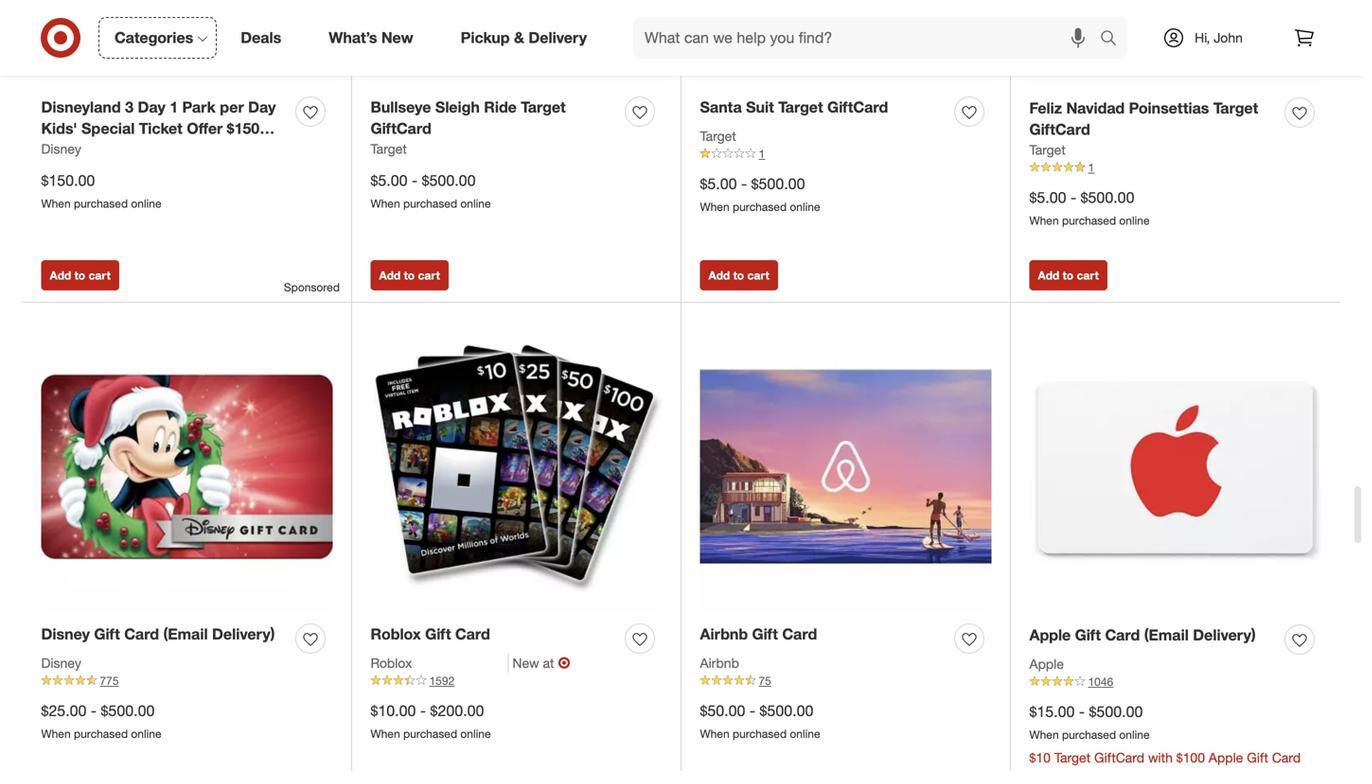 Task type: locate. For each thing, give the bounding box(es) containing it.
$5.00 - $500.00 when purchased online
[[371, 171, 491, 211], [700, 175, 820, 214], [1029, 189, 1150, 228]]

4 to from the left
[[1063, 268, 1074, 282]]

2 horizontal spatial target link
[[1029, 141, 1066, 160]]

4 add to cart from the left
[[1038, 268, 1099, 282]]

- for roblox
[[420, 702, 426, 720]]

cart for feliz navidad poinsettias target giftcard
[[1077, 268, 1099, 282]]

pickup & delivery
[[461, 28, 587, 47]]

gift up 1046
[[1075, 626, 1101, 645]]

purchased inside $50.00 - $500.00 when purchased online
[[733, 727, 787, 741]]

when for roblox gift card
[[371, 727, 400, 741]]

apple right the $100 at the bottom of page
[[1209, 750, 1243, 766]]

target down santa on the top right of the page
[[700, 128, 736, 144]]

1 vertical spatial apple
[[1029, 656, 1064, 673]]

roblox up $10.00
[[371, 655, 412, 672]]

card for roblox
[[455, 625, 490, 644]]

online inside $150.00 when purchased online
[[131, 196, 161, 211]]

purchased for feliz navidad poinsettias target giftcard
[[1062, 214, 1116, 228]]

2 vertical spatial apple
[[1209, 750, 1243, 766]]

3-
[[87, 141, 101, 160]]

to for disneyland 3 day 1 park per day kids' special ticket offer $150 (ages 3-9)
[[74, 268, 85, 282]]

ride
[[484, 98, 517, 116]]

1592
[[429, 674, 455, 688]]

2 horizontal spatial $5.00
[[1029, 189, 1066, 207]]

delivery) for apple gift card (email delivery)
[[1193, 626, 1256, 645]]

$5.00 down feliz
[[1029, 189, 1066, 207]]

0 horizontal spatial target link
[[371, 140, 407, 159]]

park
[[182, 98, 216, 116]]

0 vertical spatial roblox
[[371, 625, 421, 644]]

delivery)
[[212, 625, 275, 644], [1193, 626, 1256, 645]]

2 add to cart from the left
[[379, 268, 440, 282]]

$500.00 inside $15.00 - $500.00 when purchased online $10 target giftcard with $100 apple gift card purchase
[[1089, 703, 1143, 721]]

target link down bullseye
[[371, 140, 407, 159]]

1 to from the left
[[74, 268, 85, 282]]

0 vertical spatial disney
[[41, 141, 81, 157]]

add to cart
[[50, 268, 111, 282], [379, 268, 440, 282], [709, 268, 769, 282], [1038, 268, 1099, 282]]

online inside $50.00 - $500.00 when purchased online
[[790, 727, 820, 741]]

1 vertical spatial roblox
[[371, 655, 412, 672]]

online inside $10.00 - $200.00 when purchased online
[[460, 727, 491, 741]]

$25.00
[[41, 702, 87, 720]]

4 cart from the left
[[1077, 268, 1099, 282]]

- inside $50.00 - $500.00 when purchased online
[[750, 702, 756, 720]]

1 link for poinsettias
[[1029, 160, 1322, 176]]

$500.00 for santa
[[751, 175, 805, 193]]

purchased inside $10.00 - $200.00 when purchased online
[[403, 727, 457, 741]]

roblox for roblox gift card
[[371, 625, 421, 644]]

when for feliz navidad poinsettias target giftcard
[[1029, 214, 1059, 228]]

1 horizontal spatial target link
[[700, 127, 736, 146]]

new up 1592 link
[[513, 655, 539, 672]]

gift up 75
[[752, 625, 778, 644]]

1 horizontal spatial 1 link
[[1029, 160, 1322, 176]]

775
[[100, 674, 119, 688]]

giftcard down bullseye
[[371, 119, 431, 138]]

target
[[521, 98, 566, 116], [778, 98, 823, 116], [1213, 99, 1258, 117], [700, 128, 736, 144], [371, 141, 407, 157], [1029, 142, 1066, 158], [1054, 750, 1091, 766]]

target right ride
[[521, 98, 566, 116]]

1 roblox from the top
[[371, 625, 421, 644]]

purchased inside $150.00 when purchased online
[[74, 196, 128, 211]]

$5.00 - $500.00 when purchased online for suit
[[700, 175, 820, 214]]

0 horizontal spatial delivery)
[[212, 625, 275, 644]]

1 vertical spatial airbnb
[[700, 655, 739, 672]]

when inside $50.00 - $500.00 when purchased online
[[700, 727, 730, 741]]

target right suit
[[778, 98, 823, 116]]

$500.00 down 1046
[[1089, 703, 1143, 721]]

online
[[131, 196, 161, 211], [460, 196, 491, 211], [790, 200, 820, 214], [1119, 214, 1150, 228], [131, 727, 161, 741], [460, 727, 491, 741], [790, 727, 820, 741], [1119, 728, 1150, 742]]

when inside $150.00 when purchased online
[[41, 196, 71, 211]]

1 vertical spatial new
[[513, 655, 539, 672]]

offer
[[187, 119, 223, 138]]

0 horizontal spatial new
[[381, 28, 413, 47]]

775 link
[[41, 673, 333, 690]]

1 horizontal spatial $5.00 - $500.00 when purchased online
[[700, 175, 820, 214]]

- inside $15.00 - $500.00 when purchased online $10 target giftcard with $100 apple gift card purchase
[[1079, 703, 1085, 721]]

online for apple gift card (email delivery)
[[1119, 728, 1150, 742]]

2 horizontal spatial $5.00 - $500.00 when purchased online
[[1029, 189, 1150, 228]]

(ages
[[41, 141, 83, 160]]

cart for bullseye sleigh ride target giftcard
[[418, 268, 440, 282]]

gift right the $100 at the bottom of page
[[1247, 750, 1268, 766]]

1
[[170, 98, 178, 116], [759, 147, 765, 161], [1088, 161, 1095, 175]]

feliz
[[1029, 99, 1062, 117]]

- for feliz
[[1071, 189, 1077, 207]]

1 horizontal spatial (email
[[1144, 626, 1189, 645]]

4 add to cart button from the left
[[1029, 260, 1107, 291]]

target up purchase
[[1054, 750, 1091, 766]]

purchased for bullseye sleigh ride target giftcard
[[403, 196, 457, 211]]

2 to from the left
[[404, 268, 415, 282]]

$500.00 inside "$25.00 - $500.00 when purchased online"
[[101, 702, 155, 720]]

disneyland 3 day 1 park per day kids' special ticket offer $150 (ages 3-9)
[[41, 98, 276, 160]]

delivery) up 1046 link
[[1193, 626, 1256, 645]]

gift up "roblox" link
[[425, 625, 451, 644]]

0 vertical spatial airbnb
[[700, 625, 748, 644]]

target link down feliz
[[1029, 141, 1066, 160]]

0 vertical spatial disney link
[[41, 140, 81, 159]]

- inside "$25.00 - $500.00 when purchased online"
[[91, 702, 97, 720]]

- right $25.00
[[91, 702, 97, 720]]

¬
[[558, 654, 570, 673]]

when for disney gift card (email delivery)
[[41, 727, 71, 741]]

- right $15.00
[[1079, 703, 1085, 721]]

gift for airbnb
[[752, 625, 778, 644]]

categories
[[115, 28, 193, 47]]

add to cart for santa suit target giftcard
[[709, 268, 769, 282]]

add to cart button for bullseye sleigh ride target giftcard
[[371, 260, 449, 291]]

giftcard left with
[[1094, 750, 1145, 766]]

1 disney link from the top
[[41, 140, 81, 159]]

disneyland 3 day 1 park per day kids' special ticket offer $150 (ages 3-9) link
[[41, 96, 288, 160]]

$5.00
[[371, 171, 408, 190], [700, 175, 737, 193], [1029, 189, 1066, 207]]

giftcard down santa suit target giftcard image
[[827, 98, 888, 116]]

$5.00 for santa suit target giftcard
[[700, 175, 737, 193]]

3 disney from the top
[[41, 655, 81, 672]]

2 cart from the left
[[418, 268, 440, 282]]

purchased for disney gift card (email delivery)
[[74, 727, 128, 741]]

giftcard inside feliz navidad poinsettias target giftcard
[[1029, 120, 1090, 139]]

sleigh
[[435, 98, 480, 116]]

bullseye
[[371, 98, 431, 116]]

add for disneyland 3 day 1 park per day kids' special ticket offer $150 (ages 3-9)
[[50, 268, 71, 282]]

to
[[74, 268, 85, 282], [404, 268, 415, 282], [733, 268, 744, 282], [1063, 268, 1074, 282]]

disney
[[41, 141, 81, 157], [41, 625, 90, 644], [41, 655, 81, 672]]

1 horizontal spatial day
[[248, 98, 276, 116]]

2 add from the left
[[379, 268, 401, 282]]

$500.00 down 775
[[101, 702, 155, 720]]

airbnb gift card image
[[700, 321, 992, 613]]

1 horizontal spatial new
[[513, 655, 539, 672]]

What can we help you find? suggestions appear below search field
[[633, 17, 1105, 59]]

1 link down feliz navidad poinsettias target giftcard link
[[1029, 160, 1322, 176]]

$100
[[1176, 750, 1205, 766]]

add to cart button
[[41, 260, 119, 291], [371, 260, 449, 291], [700, 260, 778, 291], [1029, 260, 1107, 291]]

when inside $10.00 - $200.00 when purchased online
[[371, 727, 400, 741]]

2 vertical spatial disney
[[41, 655, 81, 672]]

0 horizontal spatial $5.00 - $500.00 when purchased online
[[371, 171, 491, 211]]

roblox
[[371, 625, 421, 644], [371, 655, 412, 672]]

when
[[41, 196, 71, 211], [371, 196, 400, 211], [700, 200, 730, 214], [1029, 214, 1059, 228], [41, 727, 71, 741], [371, 727, 400, 741], [700, 727, 730, 741], [1029, 728, 1059, 742]]

target right the "poinsettias"
[[1213, 99, 1258, 117]]

when for airbnb gift card
[[700, 727, 730, 741]]

3 to from the left
[[733, 268, 744, 282]]

$500.00 for airbnb
[[760, 702, 814, 720]]

airbnb up $50.00
[[700, 655, 739, 672]]

online for roblox gift card
[[460, 727, 491, 741]]

target link
[[700, 127, 736, 146], [371, 140, 407, 159], [1029, 141, 1066, 160]]

delivery) up 775 link
[[212, 625, 275, 644]]

online inside "$25.00 - $500.00 when purchased online"
[[131, 727, 161, 741]]

apple gift card (email delivery) image
[[1029, 321, 1322, 614], [1029, 321, 1322, 614]]

1 for feliz navidad poinsettias target giftcard
[[1088, 161, 1095, 175]]

gift up 775
[[94, 625, 120, 644]]

1 vertical spatial disney
[[41, 625, 90, 644]]

apple up apple link
[[1029, 626, 1071, 645]]

disneyland
[[41, 98, 121, 116]]

bullseye sleigh ride target giftcard link
[[371, 96, 618, 140]]

airbnb for airbnb gift card
[[700, 625, 748, 644]]

1 vertical spatial disney link
[[41, 654, 81, 673]]

1 disney from the top
[[41, 141, 81, 157]]

3
[[125, 98, 134, 116]]

1 link down "santa suit target giftcard" link at the right top of page
[[700, 146, 992, 162]]

add to cart for feliz navidad poinsettias target giftcard
[[1038, 268, 1099, 282]]

1 left park
[[170, 98, 178, 116]]

airbnb for airbnb
[[700, 655, 739, 672]]

- down bullseye
[[412, 171, 418, 190]]

$500.00 inside $50.00 - $500.00 when purchased online
[[760, 702, 814, 720]]

- down suit
[[741, 175, 747, 193]]

cart
[[88, 268, 111, 282], [418, 268, 440, 282], [747, 268, 769, 282], [1077, 268, 1099, 282]]

online for bullseye sleigh ride target giftcard
[[460, 196, 491, 211]]

purchased for apple gift card (email delivery)
[[1062, 728, 1116, 742]]

add for bullseye sleigh ride target giftcard
[[379, 268, 401, 282]]

3 add from the left
[[709, 268, 730, 282]]

- down navidad
[[1071, 189, 1077, 207]]

$5.00 for bullseye sleigh ride target giftcard
[[371, 171, 408, 190]]

$150.00
[[41, 171, 95, 190]]

giftcard down feliz
[[1029, 120, 1090, 139]]

roblox gift card
[[371, 625, 490, 644]]

1 down suit
[[759, 147, 765, 161]]

1 for santa suit target giftcard
[[759, 147, 765, 161]]

target inside feliz navidad poinsettias target giftcard
[[1213, 99, 1258, 117]]

0 horizontal spatial day
[[138, 98, 165, 116]]

disney gift card (email delivery)
[[41, 625, 275, 644]]

online inside $15.00 - $500.00 when purchased online $10 target giftcard with $100 apple gift card purchase
[[1119, 728, 1150, 742]]

airbnb up airbnb link
[[700, 625, 748, 644]]

$10.00
[[371, 702, 416, 720]]

$500.00
[[422, 171, 476, 190], [751, 175, 805, 193], [1081, 189, 1135, 207], [101, 702, 155, 720], [760, 702, 814, 720], [1089, 703, 1143, 721]]

$500.00 for feliz
[[1081, 189, 1135, 207]]

3 add to cart button from the left
[[700, 260, 778, 291]]

apple
[[1029, 626, 1071, 645], [1029, 656, 1064, 673], [1209, 750, 1243, 766]]

disney link down the kids'
[[41, 140, 81, 159]]

apple up $15.00
[[1029, 656, 1064, 673]]

- right $10.00
[[420, 702, 426, 720]]

$5.00 down bullseye
[[371, 171, 408, 190]]

0 horizontal spatial 1 link
[[700, 146, 992, 162]]

4 add from the left
[[1038, 268, 1060, 282]]

1 cart from the left
[[88, 268, 111, 282]]

delivery
[[529, 28, 587, 47]]

apple inside apple gift card (email delivery) link
[[1029, 626, 1071, 645]]

$150
[[227, 119, 260, 138]]

1 horizontal spatial delivery)
[[1193, 626, 1256, 645]]

1 horizontal spatial $5.00
[[700, 175, 737, 193]]

when inside "$25.00 - $500.00 when purchased online"
[[41, 727, 71, 741]]

add to cart button for disneyland 3 day 1 park per day kids' special ticket offer $150 (ages 3-9)
[[41, 260, 119, 291]]

- inside $10.00 - $200.00 when purchased online
[[420, 702, 426, 720]]

2 horizontal spatial 1
[[1088, 161, 1095, 175]]

- for airbnb
[[750, 702, 756, 720]]

ticket
[[139, 119, 183, 138]]

1 down navidad
[[1088, 161, 1095, 175]]

0 horizontal spatial $5.00
[[371, 171, 408, 190]]

sponsored
[[284, 280, 340, 294]]

kids'
[[41, 119, 77, 138]]

card for disney
[[124, 625, 159, 644]]

1 link for target
[[700, 146, 992, 162]]

2 add to cart button from the left
[[371, 260, 449, 291]]

delivery) for disney gift card (email delivery)
[[212, 625, 275, 644]]

2 airbnb from the top
[[700, 655, 739, 672]]

$5.00 - $500.00 when purchased online for navidad
[[1029, 189, 1150, 228]]

1 horizontal spatial 1
[[759, 147, 765, 161]]

disney link up $25.00
[[41, 654, 81, 673]]

new at ¬
[[513, 654, 570, 673]]

$500.00 down 75
[[760, 702, 814, 720]]

when inside $15.00 - $500.00 when purchased online $10 target giftcard with $100 apple gift card purchase
[[1029, 728, 1059, 742]]

gift
[[94, 625, 120, 644], [425, 625, 451, 644], [752, 625, 778, 644], [1075, 626, 1101, 645], [1247, 750, 1268, 766]]

john
[[1214, 29, 1243, 46]]

$15.00
[[1029, 703, 1075, 721]]

0 vertical spatial apple
[[1029, 626, 1071, 645]]

1 add to cart from the left
[[50, 268, 111, 282]]

$500.00 down feliz navidad poinsettias target giftcard
[[1081, 189, 1135, 207]]

new right what's at the left top of the page
[[381, 28, 413, 47]]

target inside "santa suit target giftcard" link
[[778, 98, 823, 116]]

giftcard inside the bullseye sleigh ride target giftcard
[[371, 119, 431, 138]]

add to cart for disneyland 3 day 1 park per day kids' special ticket offer $150 (ages 3-9)
[[50, 268, 111, 282]]

$500.00 down "santa suit target giftcard" link at the right top of page
[[751, 175, 805, 193]]

75
[[759, 674, 771, 688]]

categories link
[[98, 17, 217, 59]]

airbnb
[[700, 625, 748, 644], [700, 655, 739, 672]]

-
[[412, 171, 418, 190], [741, 175, 747, 193], [1071, 189, 1077, 207], [91, 702, 97, 720], [420, 702, 426, 720], [750, 702, 756, 720], [1079, 703, 1085, 721]]

- right $50.00
[[750, 702, 756, 720]]

1 inside disneyland 3 day 1 park per day kids' special ticket offer $150 (ages 3-9)
[[170, 98, 178, 116]]

purchased inside $15.00 - $500.00 when purchased online $10 target giftcard with $100 apple gift card purchase
[[1062, 728, 1116, 742]]

hi,
[[1195, 29, 1210, 46]]

0 vertical spatial new
[[381, 28, 413, 47]]

giftcard inside $15.00 - $500.00 when purchased online $10 target giftcard with $100 apple gift card purchase
[[1094, 750, 1145, 766]]

roblox up "roblox" link
[[371, 625, 421, 644]]

9)
[[101, 141, 114, 160]]

purchase
[[1029, 768, 1085, 772]]

0 horizontal spatial (email
[[163, 625, 208, 644]]

purchased
[[74, 196, 128, 211], [403, 196, 457, 211], [733, 200, 787, 214], [1062, 214, 1116, 228], [74, 727, 128, 741], [403, 727, 457, 741], [733, 727, 787, 741], [1062, 728, 1116, 742]]

card inside $15.00 - $500.00 when purchased online $10 target giftcard with $100 apple gift card purchase
[[1272, 750, 1301, 766]]

giftcard
[[827, 98, 888, 116], [371, 119, 431, 138], [1029, 120, 1090, 139], [1094, 750, 1145, 766]]

day up $150
[[248, 98, 276, 116]]

disney link
[[41, 140, 81, 159], [41, 654, 81, 673]]

$5.00 down santa on the top right of the page
[[700, 175, 737, 193]]

target link for feliz navidad poinsettias target giftcard
[[1029, 141, 1066, 160]]

3 cart from the left
[[747, 268, 769, 282]]

card
[[124, 625, 159, 644], [455, 625, 490, 644], [782, 625, 817, 644], [1105, 626, 1140, 645], [1272, 750, 1301, 766]]

2 disney from the top
[[41, 625, 90, 644]]

1 airbnb from the top
[[700, 625, 748, 644]]

purchased inside "$25.00 - $500.00 when purchased online"
[[74, 727, 128, 741]]

1 add to cart button from the left
[[41, 260, 119, 291]]

0 horizontal spatial 1
[[170, 98, 178, 116]]

day
[[138, 98, 165, 116], [248, 98, 276, 116]]

(email up 1046 link
[[1144, 626, 1189, 645]]

day right 3
[[138, 98, 165, 116]]

(email
[[163, 625, 208, 644], [1144, 626, 1189, 645]]

2 roblox from the top
[[371, 655, 412, 672]]

1046
[[1088, 675, 1113, 689]]

(email up 775 link
[[163, 625, 208, 644]]

cart for disneyland 3 day 1 park per day kids' special ticket offer $150 (ages 3-9)
[[88, 268, 111, 282]]

target link down santa on the top right of the page
[[700, 127, 736, 146]]

2 disney link from the top
[[41, 654, 81, 673]]

$500.00 down the bullseye sleigh ride target giftcard
[[422, 171, 476, 190]]

1 add from the left
[[50, 268, 71, 282]]

3 add to cart from the left
[[709, 268, 769, 282]]

1 day from the left
[[138, 98, 165, 116]]



Task type: describe. For each thing, give the bounding box(es) containing it.
target down feliz
[[1029, 142, 1066, 158]]

apple for apple gift card (email delivery)
[[1029, 626, 1071, 645]]

(email for apple gift card (email delivery)
[[1144, 626, 1189, 645]]

add for santa suit target giftcard
[[709, 268, 730, 282]]

hi, john
[[1195, 29, 1243, 46]]

suit
[[746, 98, 774, 116]]

new inside new at ¬
[[513, 655, 539, 672]]

disneyland 3 day 1 park per day kids' special ticket offer $150 (ages 3-9) image
[[41, 0, 333, 86]]

pickup
[[461, 28, 510, 47]]

$500.00 for apple
[[1089, 703, 1143, 721]]

online for santa suit target giftcard
[[790, 200, 820, 214]]

purchased for roblox gift card
[[403, 727, 457, 741]]

bullseye sleigh ride target giftcard image
[[371, 0, 662, 86]]

what's new link
[[313, 17, 437, 59]]

$500.00 for disney
[[101, 702, 155, 720]]

roblox for roblox
[[371, 655, 412, 672]]

$25.00 - $500.00 when purchased online
[[41, 702, 161, 741]]

cart for santa suit target giftcard
[[747, 268, 769, 282]]

target inside the bullseye sleigh ride target giftcard
[[521, 98, 566, 116]]

roblox gift card image
[[371, 321, 662, 613]]

gift for disney
[[94, 625, 120, 644]]

special
[[81, 119, 135, 138]]

disney gift card (email delivery) link
[[41, 624, 275, 645]]

online for feliz navidad poinsettias target giftcard
[[1119, 214, 1150, 228]]

purchased for airbnb gift card
[[733, 727, 787, 741]]

(email for disney gift card (email delivery)
[[163, 625, 208, 644]]

deals link
[[225, 17, 305, 59]]

disney link for disney gift card (email delivery)
[[41, 654, 81, 673]]

disney link for disneyland 3 day 1 park per day kids' special ticket offer $150 (ages 3-9)
[[41, 140, 81, 159]]

per
[[220, 98, 244, 116]]

add to cart for bullseye sleigh ride target giftcard
[[379, 268, 440, 282]]

$50.00
[[700, 702, 745, 720]]

airbnb gift card
[[700, 625, 817, 644]]

disney gift card (email delivery) image
[[41, 321, 333, 613]]

airbnb gift card link
[[700, 624, 817, 645]]

search button
[[1091, 17, 1137, 62]]

pickup & delivery link
[[445, 17, 611, 59]]

online for disney gift card (email delivery)
[[131, 727, 161, 741]]

roblox link
[[371, 654, 509, 673]]

card for apple
[[1105, 626, 1140, 645]]

$200.00
[[430, 702, 484, 720]]

navidad
[[1066, 99, 1125, 117]]

santa suit target giftcard link
[[700, 96, 888, 118]]

gift for apple
[[1075, 626, 1101, 645]]

- for disney
[[91, 702, 97, 720]]

$150.00 when purchased online
[[41, 171, 161, 211]]

apple for apple
[[1029, 656, 1064, 673]]

feliz navidad poinsettias target giftcard link
[[1029, 97, 1278, 141]]

online for airbnb gift card
[[790, 727, 820, 741]]

target link for santa suit target giftcard
[[700, 127, 736, 146]]

deals
[[241, 28, 281, 47]]

when for apple gift card (email delivery)
[[1029, 728, 1059, 742]]

what's
[[329, 28, 377, 47]]

apple gift card (email delivery) link
[[1029, 625, 1256, 646]]

santa suit target giftcard image
[[700, 0, 992, 86]]

2 day from the left
[[248, 98, 276, 116]]

$5.00 - $500.00 when purchased online for sleigh
[[371, 171, 491, 211]]

75 link
[[700, 673, 992, 690]]

- for bullseye
[[412, 171, 418, 190]]

1046 link
[[1029, 674, 1322, 691]]

1592 link
[[371, 673, 662, 690]]

disney for disneyland 3 day 1 park per day kids' special ticket offer $150 (ages 3-9)
[[41, 141, 81, 157]]

&
[[514, 28, 524, 47]]

$10
[[1029, 750, 1051, 766]]

$500.00 for bullseye
[[422, 171, 476, 190]]

purchased for santa suit target giftcard
[[733, 200, 787, 214]]

add for feliz navidad poinsettias target giftcard
[[1038, 268, 1060, 282]]

$50.00 - $500.00 when purchased online
[[700, 702, 820, 741]]

search
[[1091, 30, 1137, 49]]

$5.00 for feliz navidad poinsettias target giftcard
[[1029, 189, 1066, 207]]

what's new
[[329, 28, 413, 47]]

target down bullseye
[[371, 141, 407, 157]]

poinsettias
[[1129, 99, 1209, 117]]

target inside $15.00 - $500.00 when purchased online $10 target giftcard with $100 apple gift card purchase
[[1054, 750, 1091, 766]]

feliz navidad poinsettias target giftcard image
[[1029, 0, 1322, 87]]

gift for roblox
[[425, 625, 451, 644]]

card for airbnb
[[782, 625, 817, 644]]

gift inside $15.00 - $500.00 when purchased online $10 target giftcard with $100 apple gift card purchase
[[1247, 750, 1268, 766]]

add to cart button for feliz navidad poinsettias target giftcard
[[1029, 260, 1107, 291]]

when for santa suit target giftcard
[[700, 200, 730, 214]]

with
[[1148, 750, 1173, 766]]

$10.00 - $200.00 when purchased online
[[371, 702, 491, 741]]

apple inside $15.00 - $500.00 when purchased online $10 target giftcard with $100 apple gift card purchase
[[1209, 750, 1243, 766]]

- for apple
[[1079, 703, 1085, 721]]

apple link
[[1029, 655, 1064, 674]]

to for santa suit target giftcard
[[733, 268, 744, 282]]

when for bullseye sleigh ride target giftcard
[[371, 196, 400, 211]]

at
[[543, 655, 554, 672]]

$15.00 - $500.00 when purchased online $10 target giftcard with $100 apple gift card purchase
[[1029, 703, 1301, 772]]

add to cart button for santa suit target giftcard
[[700, 260, 778, 291]]

target link for bullseye sleigh ride target giftcard
[[371, 140, 407, 159]]

- for santa
[[741, 175, 747, 193]]

santa suit target giftcard
[[700, 98, 888, 116]]

feliz navidad poinsettias target giftcard
[[1029, 99, 1258, 139]]

airbnb link
[[700, 654, 739, 673]]

disney for disney gift card (email delivery)
[[41, 655, 81, 672]]

to for bullseye sleigh ride target giftcard
[[404, 268, 415, 282]]

bullseye sleigh ride target giftcard
[[371, 98, 566, 138]]

roblox gift card link
[[371, 624, 490, 645]]

apple gift card (email delivery)
[[1029, 626, 1256, 645]]

santa
[[700, 98, 742, 116]]

to for feliz navidad poinsettias target giftcard
[[1063, 268, 1074, 282]]



Task type: vqa. For each thing, say whether or not it's contained in the screenshot.
Airbnb -
yes



